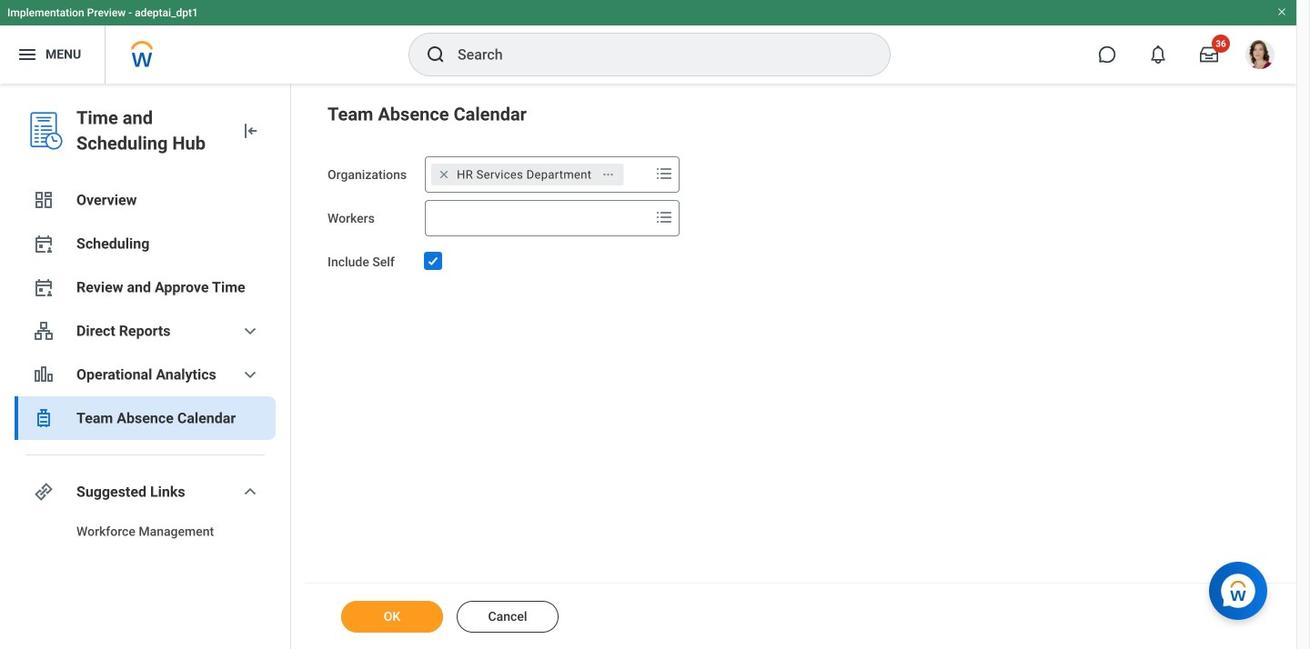 Task type: vqa. For each thing, say whether or not it's contained in the screenshot.
the topmost Review:
no



Task type: locate. For each thing, give the bounding box(es) containing it.
banner
[[0, 0, 1297, 84]]

calendar user solid image
[[33, 233, 55, 255], [33, 277, 55, 298]]

transformation import image
[[239, 120, 261, 142]]

search image
[[425, 44, 447, 66]]

profile logan mcneil image
[[1246, 40, 1275, 73]]

prompts image
[[653, 163, 675, 185]]

0 vertical spatial calendar user solid image
[[33, 233, 55, 255]]

time and scheduling hub element
[[76, 106, 225, 157]]

link image
[[33, 481, 55, 503]]

Search field
[[426, 202, 650, 235]]

1 vertical spatial calendar user solid image
[[33, 277, 55, 298]]

justify image
[[16, 44, 38, 66]]



Task type: describe. For each thing, give the bounding box(es) containing it.
inbox large image
[[1200, 45, 1218, 64]]

hr services department, press delete to clear value. option
[[431, 164, 624, 186]]

close environment banner image
[[1277, 6, 1288, 17]]

2 calendar user solid image from the top
[[33, 277, 55, 298]]

x small image
[[435, 166, 453, 184]]

dashboard image
[[33, 189, 55, 211]]

notifications large image
[[1149, 45, 1167, 64]]

task timeoff image
[[33, 408, 55, 429]]

prompts image
[[653, 207, 675, 228]]

Search Workday  search field
[[458, 35, 853, 75]]

check small image
[[422, 250, 444, 272]]

navigation pane region
[[0, 84, 291, 650]]

chevron down small image
[[239, 481, 261, 503]]

1 calendar user solid image from the top
[[33, 233, 55, 255]]

related actions image
[[602, 168, 614, 181]]

hr services department element
[[457, 167, 592, 183]]



